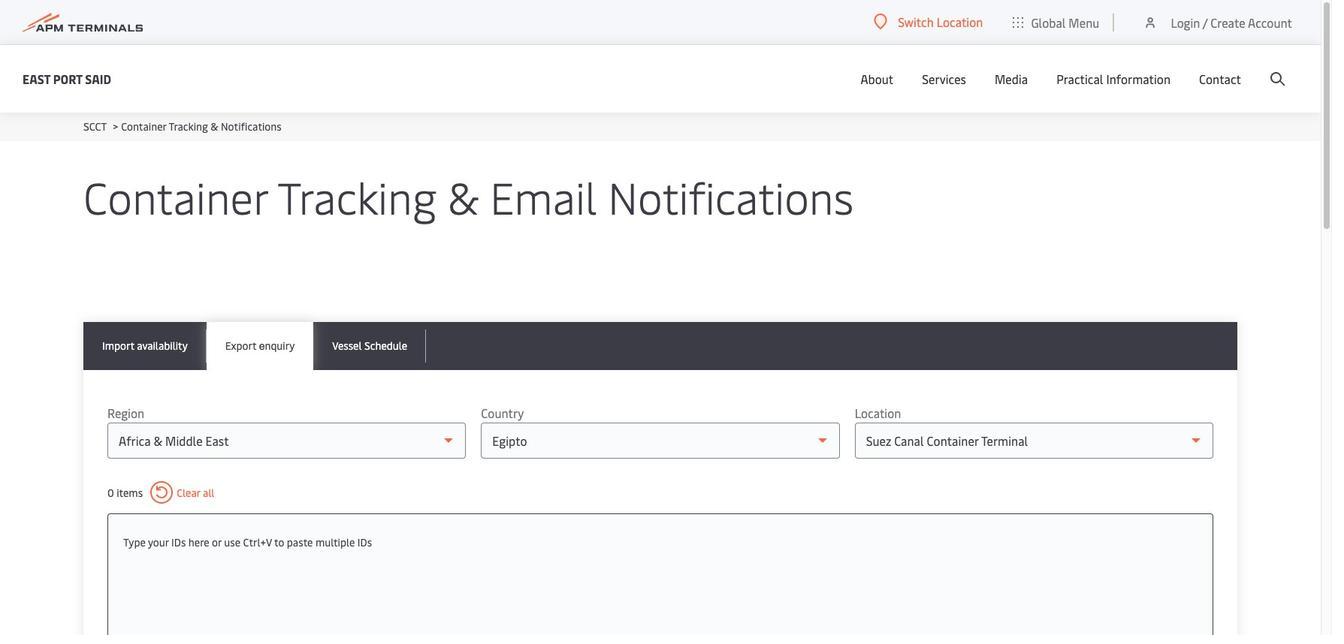 Task type: locate. For each thing, give the bounding box(es) containing it.
0 vertical spatial notifications
[[221, 120, 282, 134]]

1 horizontal spatial ids
[[358, 536, 372, 550]]

login / create account link
[[1144, 0, 1293, 44]]

1 horizontal spatial notifications
[[608, 167, 854, 226]]

scct > container tracking & notifications
[[83, 120, 282, 134]]

tab list
[[83, 323, 1238, 371]]

ids right multiple
[[358, 536, 372, 550]]

0 vertical spatial tracking
[[169, 120, 208, 134]]

0 horizontal spatial notifications
[[221, 120, 282, 134]]

1 horizontal spatial location
[[937, 14, 984, 30]]

container tracking & email notifications
[[83, 167, 854, 226]]

vessel schedule button
[[314, 323, 426, 371]]

to
[[274, 536, 284, 550]]

export еnquiry
[[225, 339, 295, 353]]

switch location button
[[874, 14, 984, 30]]

0 vertical spatial location
[[937, 14, 984, 30]]

clear all
[[177, 486, 215, 500]]

import availability
[[102, 339, 188, 353]]

clear all button
[[150, 482, 215, 504]]

0 horizontal spatial tracking
[[169, 120, 208, 134]]

switch
[[899, 14, 934, 30]]

create
[[1211, 14, 1246, 30]]

еnquiry
[[259, 339, 295, 353]]

east
[[23, 70, 50, 87]]

&
[[211, 120, 218, 134], [448, 167, 479, 226]]

container
[[121, 120, 166, 134], [83, 167, 268, 226]]

ids
[[171, 536, 186, 550], [358, 536, 372, 550]]

container down scct > container tracking & notifications
[[83, 167, 268, 226]]

use
[[224, 536, 241, 550]]

global
[[1032, 14, 1066, 30]]

1 vertical spatial notifications
[[608, 167, 854, 226]]

1 horizontal spatial tracking
[[278, 167, 437, 226]]

None text field
[[123, 530, 1198, 557]]

multiple
[[316, 536, 355, 550]]

menu
[[1069, 14, 1100, 30]]

schedule
[[365, 339, 408, 353]]

east port said link
[[23, 70, 111, 88]]

tracking
[[169, 120, 208, 134], [278, 167, 437, 226]]

location
[[937, 14, 984, 30], [855, 405, 902, 422]]

0 horizontal spatial ids
[[171, 536, 186, 550]]

scct
[[83, 120, 107, 134]]

said
[[85, 70, 111, 87]]

ctrl+v
[[243, 536, 272, 550]]

0 vertical spatial container
[[121, 120, 166, 134]]

ids right your
[[171, 536, 186, 550]]

port
[[53, 70, 82, 87]]

0 horizontal spatial &
[[211, 120, 218, 134]]

availability
[[137, 339, 188, 353]]

1 horizontal spatial &
[[448, 167, 479, 226]]

notifications
[[221, 120, 282, 134], [608, 167, 854, 226]]

container right >
[[121, 120, 166, 134]]

0 vertical spatial &
[[211, 120, 218, 134]]

login / create account
[[1172, 14, 1293, 30]]

1 vertical spatial location
[[855, 405, 902, 422]]



Task type: describe. For each thing, give the bounding box(es) containing it.
>
[[113, 120, 118, 134]]

about
[[861, 71, 894, 87]]

type your ids here or use ctrl+v to paste multiple ids
[[123, 536, 372, 550]]

global menu button
[[999, 0, 1115, 45]]

2 ids from the left
[[358, 536, 372, 550]]

/
[[1203, 14, 1208, 30]]

login
[[1172, 14, 1201, 30]]

switch location
[[899, 14, 984, 30]]

scct link
[[83, 120, 107, 134]]

vessel schedule
[[332, 339, 408, 353]]

import
[[102, 339, 134, 353]]

region
[[108, 405, 144, 422]]

type
[[123, 536, 146, 550]]

0 items
[[108, 486, 143, 500]]

1 ids from the left
[[171, 536, 186, 550]]

country
[[481, 405, 524, 422]]

or
[[212, 536, 222, 550]]

0 horizontal spatial location
[[855, 405, 902, 422]]

export
[[225, 339, 257, 353]]

east port said
[[23, 70, 111, 87]]

clear
[[177, 486, 200, 500]]

export еnquiry button
[[207, 323, 314, 371]]

account
[[1249, 14, 1293, 30]]

1 vertical spatial &
[[448, 167, 479, 226]]

import availability button
[[83, 323, 207, 371]]

vessel
[[332, 339, 362, 353]]

tab list containing import availability
[[83, 323, 1238, 371]]

0
[[108, 486, 114, 500]]

paste
[[287, 536, 313, 550]]

global menu
[[1032, 14, 1100, 30]]

your
[[148, 536, 169, 550]]

1 vertical spatial container
[[83, 167, 268, 226]]

all
[[203, 486, 215, 500]]

email
[[490, 167, 597, 226]]

here
[[189, 536, 209, 550]]

items
[[117, 486, 143, 500]]

1 vertical spatial tracking
[[278, 167, 437, 226]]

about button
[[861, 45, 894, 113]]



Task type: vqa. For each thing, say whether or not it's contained in the screenshot.
topmost the Container
yes



